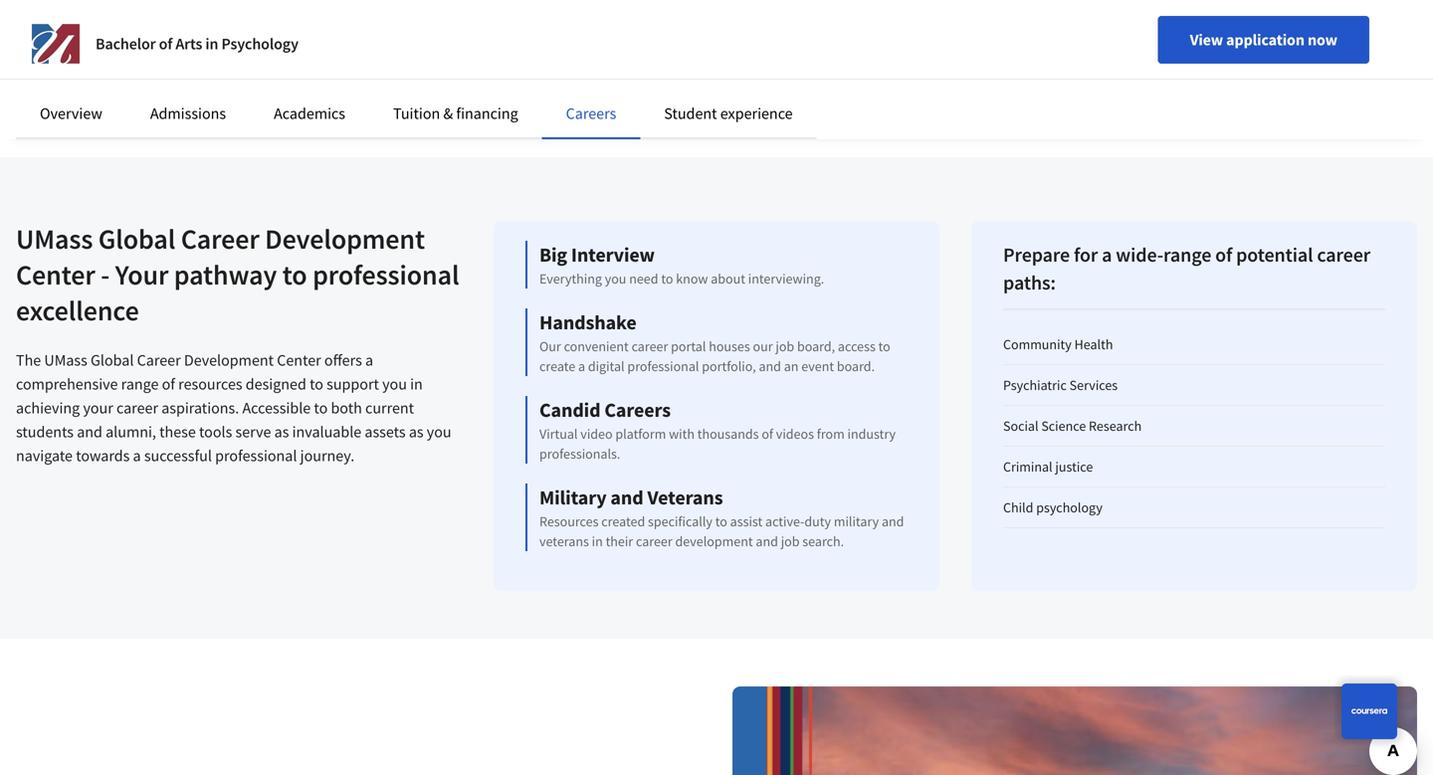 Task type: vqa. For each thing, say whether or not it's contained in the screenshot.


Task type: describe. For each thing, give the bounding box(es) containing it.
and inside the umass global career development center offers a comprehensive range of resources designed to support you in achieving your career aspirations. accessible to both current students and alumni, these tools serve as invaluable assets as you navigate towards a successful professional journey.
[[77, 422, 102, 442]]

careers link
[[566, 104, 617, 123]]

veterans
[[648, 485, 723, 510]]

pathway
[[174, 257, 277, 292]]

in inside military and veterans resources created specifically to assist active-duty military and veterans in their career development and job search.
[[592, 533, 603, 551]]

serve
[[235, 422, 271, 442]]

justice
[[1056, 458, 1093, 476]]

to inside resources created specifically to assist active-duty military and veterans in their career development and job search.
[[719, 40, 733, 60]]

center inside umass global career development center - your pathway to professional excellence
[[16, 257, 95, 292]]

our
[[540, 337, 561, 355]]

range inside the umass global career development center offers a comprehensive range of resources designed to support you in achieving your career aspirations. accessible to both current students and alumni, these tools serve as invaluable assets as you navigate towards a successful professional journey.
[[121, 374, 159, 394]]

platform for virtual video platform with thousands of videos from industry professionals. search by major, industry, in demand jobs, and more!
[[140, 40, 198, 60]]

and inside candid careers virtual video platform with thousands of videos from industry professionals. search by major, industry, in demand jobs, and more!
[[147, 88, 173, 108]]

umass global career development center - your pathway to professional excellence
[[16, 222, 459, 328]]

about
[[711, 270, 746, 288]]

veterans inside resources created specifically to assist active-duty military and veterans in their career development and job search.
[[547, 64, 603, 84]]

from for virtual video platform with thousands of videos from industry professionals.
[[817, 425, 845, 443]]

duty inside military and veterans resources created specifically to assist active-duty military and veterans in their career development and job search.
[[805, 513, 831, 531]]

admissions link
[[150, 104, 226, 123]]

careers for candid careers virtual video platform with thousands of videos from industry professionals.
[[605, 398, 671, 423]]

for
[[1074, 242, 1098, 267]]

career inside handshake our convenient career portal houses our job board, access to create a digital professional portfolio, and an event board.
[[632, 337, 668, 355]]

view application now
[[1190, 30, 1338, 50]]

with for candid careers virtual video platform with thousands of videos from industry professionals.
[[669, 425, 695, 443]]

tuition
[[393, 104, 440, 123]]

questions.
[[993, 52, 1062, 72]]

by
[[256, 64, 272, 84]]

view
[[1190, 30, 1224, 50]]

interviewing.
[[748, 270, 825, 288]]

assets
[[365, 422, 406, 442]]

convenient
[[564, 337, 629, 355]]

criminal
[[1004, 458, 1053, 476]]

portfolio,
[[702, 357, 756, 375]]

social
[[1004, 417, 1039, 435]]

careers for candid careers virtual video platform with thousands of videos from industry professionals. search by major, industry, in demand jobs, and more!
[[104, 16, 156, 36]]

digital
[[588, 357, 625, 375]]

designed
[[246, 374, 307, 394]]

professionals. for virtual video platform with thousands of videos from industry professionals. search by major, industry, in demand jobs, and more!
[[112, 64, 204, 84]]

from for virtual video platform with thousands of videos from industry professionals. search by major, industry, in demand jobs, and more!
[[370, 40, 402, 60]]

science
[[1042, 417, 1086, 435]]

psychiatric
[[1004, 376, 1067, 394]]

child
[[1004, 499, 1034, 517]]

search. inside resources created specifically to assist active-duty military and veterans in their career development and job search.
[[847, 64, 895, 84]]

the
[[16, 350, 41, 370]]

know
[[676, 270, 708, 288]]

career inside the umass global career development center offers a comprehensive range of resources designed to support you in achieving your career aspirations. accessible to both current students and alumni, these tools serve as invaluable assets as you navigate towards a successful professional journey.
[[116, 398, 158, 418]]

&
[[443, 104, 453, 123]]

big
[[540, 242, 567, 267]]

community health
[[1004, 335, 1113, 353]]

more!
[[176, 88, 216, 108]]

you inside the big interview everything you need to know about interviewing.
[[605, 270, 627, 288]]

candid careers virtual video platform with thousands of videos from industry professionals.
[[540, 398, 896, 463]]

arts
[[176, 34, 202, 54]]

board.
[[837, 357, 875, 375]]

paths:
[[1004, 270, 1056, 295]]

houses
[[709, 337, 750, 355]]

search
[[208, 64, 253, 84]]

-
[[101, 257, 110, 292]]

to inside handshake our convenient career portal houses our job board, access to create a digital professional portfolio, and an event board.
[[879, 337, 891, 355]]

range inside prepare for a wide-range of potential career paths:
[[1164, 242, 1212, 267]]

their inside resources created specifically to assist active-duty military and veterans in their career development and job search.
[[622, 64, 654, 84]]

to up invaluable
[[314, 398, 328, 418]]

contact enroll@umassglobal.edu with any questions.
[[993, 28, 1355, 72]]

contact
[[1073, 28, 1126, 48]]

jobs,
[[112, 88, 144, 108]]

any
[[1331, 28, 1355, 48]]

both
[[331, 398, 362, 418]]

in right arts
[[206, 34, 218, 54]]

to inside military and veterans resources created specifically to assist active-duty military and veterans in their career development and job search.
[[716, 513, 728, 531]]

job inside military and veterans resources created specifically to assist active-duty military and veterans in their career development and job search.
[[781, 533, 800, 551]]

career inside the umass global career development center offers a comprehensive range of resources designed to support you in achieving your career aspirations. accessible to both current students and alumni, these tools serve as invaluable assets as you navigate towards a successful professional journey.
[[137, 350, 181, 370]]

military and veterans resources created specifically to assist active-duty military and veterans in their career development and job search.
[[540, 485, 904, 551]]

potential
[[1237, 242, 1314, 267]]

assist inside resources created specifically to assist active-duty military and veterans in their career development and job search.
[[736, 40, 773, 60]]

aspirations.
[[161, 398, 239, 418]]

in inside the umass global career development center offers a comprehensive range of resources designed to support you in achieving your career aspirations. accessible to both current students and alumni, these tools serve as invaluable assets as you navigate towards a successful professional journey.
[[410, 374, 423, 394]]

event
[[802, 357, 834, 375]]

academics
[[274, 104, 345, 123]]

specifically inside resources created specifically to assist active-duty military and veterans in their career development and job search.
[[642, 40, 716, 60]]

industry,
[[321, 64, 380, 84]]

of inside prepare for a wide-range of potential career paths:
[[1216, 242, 1233, 267]]

development inside umass global career development center - your pathway to professional excellence
[[265, 222, 425, 256]]

a inside handshake our convenient career portal houses our job board, access to create a digital professional portfolio, and an event board.
[[578, 357, 585, 375]]

videos for virtual video platform with thousands of videos from industry professionals. search by major, industry, in demand jobs, and more!
[[324, 40, 367, 60]]

resources inside resources created specifically to assist active-duty military and veterans in their career development and job search.
[[518, 40, 586, 60]]

search. inside military and veterans resources created specifically to assist active-duty military and veterans in their career development and job search.
[[803, 533, 844, 551]]

a right the offers
[[365, 350, 373, 370]]

achieving
[[16, 398, 80, 418]]

candid for candid careers virtual video platform with thousands of videos from industry professionals. search by major, industry, in demand jobs, and more!
[[53, 16, 101, 36]]

research
[[1089, 417, 1142, 435]]

active- inside resources created specifically to assist active-duty military and veterans in their career development and job search.
[[776, 40, 821, 60]]

support
[[327, 374, 379, 394]]

wide-
[[1116, 242, 1164, 267]]

their inside military and veterans resources created specifically to assist active-duty military and veterans in their career development and job search.
[[606, 533, 633, 551]]

offers
[[324, 350, 362, 370]]

now
[[1308, 30, 1338, 50]]

job inside handshake our convenient career portal houses our job board, access to create a digital professional portfolio, and an event board.
[[776, 337, 795, 355]]

resources inside military and veterans resources created specifically to assist active-duty military and veterans in their career development and job search.
[[540, 513, 599, 531]]

application
[[1227, 30, 1305, 50]]

access
[[838, 337, 876, 355]]

tuition & financing
[[393, 104, 518, 123]]

active- inside military and veterans resources created specifically to assist active-duty military and veterans in their career development and job search.
[[766, 513, 805, 531]]

professional inside umass global career development center - your pathway to professional excellence
[[313, 257, 459, 292]]

job inside resources created specifically to assist active-duty military and veterans in their career development and job search.
[[823, 64, 844, 84]]

development inside the umass global career development center offers a comprehensive range of resources designed to support you in achieving your career aspirations. accessible to both current students and alumni, these tools serve as invaluable assets as you navigate towards a successful professional journey.
[[184, 350, 274, 370]]

experience
[[721, 104, 793, 123]]

tools
[[199, 422, 232, 442]]

a inside prepare for a wide-range of potential career paths:
[[1102, 242, 1112, 267]]

development inside military and veterans resources created specifically to assist active-duty military and veterans in their career development and job search.
[[675, 533, 753, 551]]

psychology
[[221, 34, 299, 54]]

navigate
[[16, 446, 73, 466]]

in inside candid careers virtual video platform with thousands of videos from industry professionals. search by major, industry, in demand jobs, and more!
[[383, 64, 396, 84]]

interview
[[571, 242, 655, 267]]

video for virtual video platform with thousands of videos from industry professionals. search by major, industry, in demand jobs, and more!
[[100, 40, 137, 60]]

to inside umass global career development center - your pathway to professional excellence
[[282, 257, 307, 292]]



Task type: locate. For each thing, give the bounding box(es) containing it.
0 vertical spatial resources
[[518, 40, 586, 60]]

0 vertical spatial development
[[702, 64, 791, 84]]

in inside resources created specifically to assist active-duty military and veterans in their career development and job search.
[[607, 64, 619, 84]]

candid for candid careers virtual video platform with thousands of videos from industry professionals.
[[540, 398, 601, 423]]

umass up comprehensive
[[44, 350, 87, 370]]

0 vertical spatial veterans
[[547, 64, 603, 84]]

military inside resources created specifically to assist active-duty military and veterans in their career development and job search.
[[855, 40, 906, 60]]

as down accessible
[[274, 422, 289, 442]]

1 vertical spatial platform
[[616, 425, 666, 443]]

professionals. inside candid careers virtual video platform with thousands of videos from industry professionals.
[[540, 445, 621, 463]]

career up pathway
[[181, 222, 260, 256]]

with for candid careers virtual video platform with thousands of videos from industry professionals. search by major, industry, in demand jobs, and more!
[[201, 40, 231, 60]]

0 vertical spatial videos
[[324, 40, 367, 60]]

virtual for virtual video platform with thousands of videos from industry professionals.
[[540, 425, 578, 443]]

handshake our convenient career portal houses our job board, access to create a digital professional portfolio, and an event board.
[[540, 310, 891, 375]]

thousands up by
[[234, 40, 304, 60]]

0 vertical spatial their
[[622, 64, 654, 84]]

0 vertical spatial from
[[370, 40, 402, 60]]

of inside candid careers virtual video platform with thousands of videos from industry professionals. search by major, industry, in demand jobs, and more!
[[307, 40, 321, 60]]

0 vertical spatial you
[[605, 270, 627, 288]]

of left the 'potential' at the top right of page
[[1216, 242, 1233, 267]]

from
[[370, 40, 402, 60], [817, 425, 845, 443]]

careers inside candid careers virtual video platform with thousands of videos from industry professionals.
[[605, 398, 671, 423]]

platform up more!
[[140, 40, 198, 60]]

career
[[181, 222, 260, 256], [137, 350, 181, 370]]

0 horizontal spatial you
[[382, 374, 407, 394]]

of down our
[[762, 425, 774, 443]]

assist inside military and veterans resources created specifically to assist active-duty military and veterans in their career development and job search.
[[730, 513, 763, 531]]

0 vertical spatial job
[[823, 64, 844, 84]]

admissions
[[150, 104, 226, 123]]

1 horizontal spatial with
[[669, 425, 695, 443]]

0 horizontal spatial candid
[[53, 16, 101, 36]]

of inside the umass global career development center offers a comprehensive range of resources designed to support you in achieving your career aspirations. accessible to both current students and alumni, these tools serve as invaluable assets as you navigate towards a successful professional journey.
[[162, 374, 175, 394]]

careers inside candid careers virtual video platform with thousands of videos from industry professionals. search by major, industry, in demand jobs, and more!
[[104, 16, 156, 36]]

1 horizontal spatial from
[[817, 425, 845, 443]]

professionals. for virtual video platform with thousands of videos from industry professionals.
[[540, 445, 621, 463]]

1 horizontal spatial virtual
[[540, 425, 578, 443]]

platform inside candid careers virtual video platform with thousands of videos from industry professionals.
[[616, 425, 666, 443]]

platform
[[140, 40, 198, 60], [616, 425, 666, 443]]

development inside resources created specifically to assist active-duty military and veterans in their career development and job search.
[[702, 64, 791, 84]]

prepare
[[1004, 242, 1070, 267]]

0 horizontal spatial video
[[100, 40, 137, 60]]

of up aspirations.
[[162, 374, 175, 394]]

0 horizontal spatial search.
[[803, 533, 844, 551]]

1 horizontal spatial center
[[277, 350, 321, 370]]

with up veterans
[[669, 425, 695, 443]]

virtual for virtual video platform with thousands of videos from industry professionals. search by major, industry, in demand jobs, and more!
[[53, 40, 97, 60]]

2 horizontal spatial with
[[1298, 28, 1327, 48]]

0 vertical spatial thousands
[[234, 40, 304, 60]]

1 horizontal spatial video
[[581, 425, 613, 443]]

global
[[98, 222, 175, 256], [91, 350, 134, 370]]

with inside contact enroll@umassglobal.edu with any questions.
[[1298, 28, 1327, 48]]

0 vertical spatial center
[[16, 257, 95, 292]]

overview
[[40, 104, 102, 123]]

a right 'for'
[[1102, 242, 1112, 267]]

the umass global career development center offers a comprehensive range of resources designed to support you in achieving your career aspirations. accessible to both current students and alumni, these tools serve as invaluable assets as you navigate towards a successful professional journey.
[[16, 350, 452, 466]]

thousands down portfolio,
[[698, 425, 759, 443]]

assist up experience
[[736, 40, 773, 60]]

video up military on the bottom of the page
[[581, 425, 613, 443]]

in up current
[[410, 374, 423, 394]]

1 vertical spatial specifically
[[648, 513, 713, 531]]

1 vertical spatial center
[[277, 350, 321, 370]]

with inside candid careers virtual video platform with thousands of videos from industry professionals.
[[669, 425, 695, 443]]

1 vertical spatial industry
[[848, 425, 896, 443]]

from up industry,
[[370, 40, 402, 60]]

virtual inside candid careers virtual video platform with thousands of videos from industry professionals.
[[540, 425, 578, 443]]

2 horizontal spatial you
[[605, 270, 627, 288]]

1 horizontal spatial search.
[[847, 64, 895, 84]]

umass inside umass global career development center - your pathway to professional excellence
[[16, 222, 93, 256]]

2 vertical spatial careers
[[605, 398, 671, 423]]

duty inside resources created specifically to assist active-duty military and veterans in their career development and job search.
[[821, 40, 851, 60]]

psychiatric services
[[1004, 376, 1118, 394]]

0 horizontal spatial from
[[370, 40, 402, 60]]

career right the 'potential' at the top right of page
[[1317, 242, 1371, 267]]

big interview everything you need to know about interviewing.
[[540, 242, 825, 288]]

demand
[[53, 88, 109, 108]]

careers left "student"
[[566, 104, 617, 123]]

development down veterans
[[675, 533, 753, 551]]

careers
[[104, 16, 156, 36], [566, 104, 617, 123], [605, 398, 671, 423]]

professional inside handshake our convenient career portal houses our job board, access to create a digital professional portfolio, and an event board.
[[628, 357, 699, 375]]

overview link
[[40, 104, 102, 123]]

career up "student"
[[657, 64, 699, 84]]

1 horizontal spatial candid
[[540, 398, 601, 423]]

1 vertical spatial professional
[[628, 357, 699, 375]]

and inside handshake our convenient career portal houses our job board, access to create a digital professional portfolio, and an event board.
[[759, 357, 781, 375]]

psychology
[[1037, 499, 1103, 517]]

1 vertical spatial veterans
[[540, 533, 589, 551]]

global inside the umass global career development center offers a comprehensive range of resources designed to support you in achieving your career aspirations. accessible to both current students and alumni, these tools serve as invaluable assets as you navigate towards a successful professional journey.
[[91, 350, 134, 370]]

1 vertical spatial candid
[[540, 398, 601, 423]]

videos down an at the top right of the page
[[776, 425, 814, 443]]

tuition & financing link
[[393, 104, 518, 123]]

career
[[657, 64, 699, 84], [1317, 242, 1371, 267], [632, 337, 668, 355], [116, 398, 158, 418], [636, 533, 673, 551]]

1 horizontal spatial you
[[427, 422, 452, 442]]

video for virtual video platform with thousands of videos from industry professionals.
[[581, 425, 613, 443]]

professionals. up military on the bottom of the page
[[540, 445, 621, 463]]

0 vertical spatial range
[[1164, 242, 1212, 267]]

1 vertical spatial active-
[[766, 513, 805, 531]]

platform inside candid careers virtual video platform with thousands of videos from industry professionals. search by major, industry, in demand jobs, and more!
[[140, 40, 198, 60]]

resources down military on the bottom of the page
[[540, 513, 599, 531]]

virtual inside candid careers virtual video platform with thousands of videos from industry professionals. search by major, industry, in demand jobs, and more!
[[53, 40, 97, 60]]

enroll@umassglobal.edu
[[1129, 28, 1295, 48]]

1 vertical spatial military
[[834, 513, 879, 531]]

towards
[[76, 446, 130, 466]]

0 horizontal spatial as
[[274, 422, 289, 442]]

active-
[[776, 40, 821, 60], [766, 513, 805, 531]]

our
[[753, 337, 773, 355]]

professionals. inside candid careers virtual video platform with thousands of videos from industry professionals. search by major, industry, in demand jobs, and more!
[[112, 64, 204, 84]]

and
[[518, 64, 543, 84], [794, 64, 820, 84], [147, 88, 173, 108], [759, 357, 781, 375], [77, 422, 102, 442], [611, 485, 644, 510], [882, 513, 904, 531], [756, 533, 778, 551]]

in up careers link
[[607, 64, 619, 84]]

professional inside the umass global career development center offers a comprehensive range of resources designed to support you in achieving your career aspirations. accessible to both current students and alumni, these tools serve as invaluable assets as you navigate towards a successful professional journey.
[[215, 446, 297, 466]]

a
[[1102, 242, 1112, 267], [365, 350, 373, 370], [578, 357, 585, 375], [133, 446, 141, 466]]

candid
[[53, 16, 101, 36], [540, 398, 601, 423]]

career inside resources created specifically to assist active-duty military and veterans in their career development and job search.
[[657, 64, 699, 84]]

child psychology
[[1004, 499, 1103, 517]]

community
[[1004, 335, 1072, 353]]

professionals. up jobs,
[[112, 64, 204, 84]]

bachelor of arts in psychology
[[96, 34, 299, 54]]

comprehensive
[[16, 374, 118, 394]]

student experience
[[664, 104, 793, 123]]

these
[[159, 422, 196, 442]]

1 vertical spatial umass
[[44, 350, 87, 370]]

video up jobs,
[[100, 40, 137, 60]]

videos up industry,
[[324, 40, 367, 60]]

you right assets
[[427, 422, 452, 442]]

1 vertical spatial video
[[581, 425, 613, 443]]

as
[[274, 422, 289, 442], [409, 422, 424, 442]]

veterans down military on the bottom of the page
[[540, 533, 589, 551]]

0 horizontal spatial virtual
[[53, 40, 97, 60]]

0 vertical spatial career
[[181, 222, 260, 256]]

resources
[[178, 374, 243, 394]]

0 vertical spatial search.
[[847, 64, 895, 84]]

bachelor
[[96, 34, 156, 54]]

0 vertical spatial industry
[[53, 64, 109, 84]]

videos inside candid careers virtual video platform with thousands of videos from industry professionals. search by major, industry, in demand jobs, and more!
[[324, 40, 367, 60]]

specifically
[[642, 40, 716, 60], [648, 513, 713, 531]]

military
[[540, 485, 607, 510]]

professional up the offers
[[313, 257, 459, 292]]

2 vertical spatial you
[[427, 422, 452, 442]]

0 vertical spatial specifically
[[642, 40, 716, 60]]

1 horizontal spatial as
[[409, 422, 424, 442]]

thousands for virtual video platform with thousands of videos from industry professionals.
[[698, 425, 759, 443]]

0 horizontal spatial thousands
[[234, 40, 304, 60]]

1 vertical spatial duty
[[805, 513, 831, 531]]

video
[[100, 40, 137, 60], [581, 425, 613, 443]]

2 as from the left
[[409, 422, 424, 442]]

veterans
[[547, 64, 603, 84], [540, 533, 589, 551]]

0 horizontal spatial range
[[121, 374, 159, 394]]

1 vertical spatial thousands
[[698, 425, 759, 443]]

0 horizontal spatial professionals.
[[112, 64, 204, 84]]

1 vertical spatial range
[[121, 374, 159, 394]]

specifically inside military and veterans resources created specifically to assist active-duty military and veterans in their career development and job search.
[[648, 513, 713, 531]]

0 vertical spatial global
[[98, 222, 175, 256]]

created inside resources created specifically to assist active-duty military and veterans in their career development and job search.
[[589, 40, 639, 60]]

resources created specifically to assist active-duty military and veterans in their career development and job search.
[[518, 40, 906, 84]]

a down alumni,
[[133, 446, 141, 466]]

specifically down veterans
[[648, 513, 713, 531]]

veterans inside military and veterans resources created specifically to assist active-duty military and veterans in their career development and job search.
[[540, 533, 589, 551]]

prepare for a wide-range of potential career paths:
[[1004, 242, 1371, 295]]

in right industry,
[[383, 64, 396, 84]]

0 horizontal spatial platform
[[140, 40, 198, 60]]

0 vertical spatial development
[[265, 222, 425, 256]]

with left any
[[1298, 28, 1327, 48]]

0 vertical spatial virtual
[[53, 40, 97, 60]]

career inside prepare for a wide-range of potential career paths:
[[1317, 242, 1371, 267]]

you up current
[[382, 374, 407, 394]]

thousands inside candid careers virtual video platform with thousands of videos from industry professionals. search by major, industry, in demand jobs, and more!
[[234, 40, 304, 60]]

created down military on the bottom of the page
[[602, 513, 645, 531]]

1 horizontal spatial professional
[[313, 257, 459, 292]]

0 vertical spatial umass
[[16, 222, 93, 256]]

candid up demand
[[53, 16, 101, 36]]

1 horizontal spatial industry
[[848, 425, 896, 443]]

of left arts
[[159, 34, 172, 54]]

from inside candid careers virtual video platform with thousands of videos from industry professionals. search by major, industry, in demand jobs, and more!
[[370, 40, 402, 60]]

1 vertical spatial assist
[[730, 513, 763, 531]]

industry down board.
[[848, 425, 896, 443]]

invaluable
[[292, 422, 362, 442]]

virtual up military on the bottom of the page
[[540, 425, 578, 443]]

portal
[[671, 337, 706, 355]]

career up alumni,
[[116, 398, 158, 418]]

0 horizontal spatial industry
[[53, 64, 109, 84]]

1 vertical spatial you
[[382, 374, 407, 394]]

umass inside the umass global career development center offers a comprehensive range of resources designed to support you in achieving your career aspirations. accessible to both current students and alumni, these tools serve as invaluable assets as you navigate towards a successful professional journey.
[[44, 350, 87, 370]]

1 vertical spatial global
[[91, 350, 134, 370]]

video inside candid careers virtual video platform with thousands of videos from industry professionals. search by major, industry, in demand jobs, and more!
[[100, 40, 137, 60]]

your
[[115, 257, 169, 292]]

their
[[622, 64, 654, 84], [606, 533, 633, 551]]

assist
[[736, 40, 773, 60], [730, 513, 763, 531]]

from down event
[[817, 425, 845, 443]]

0 vertical spatial platform
[[140, 40, 198, 60]]

of
[[159, 34, 172, 54], [307, 40, 321, 60], [1216, 242, 1233, 267], [162, 374, 175, 394], [762, 425, 774, 443]]

board,
[[797, 337, 835, 355]]

center up designed
[[277, 350, 321, 370]]

1 as from the left
[[274, 422, 289, 442]]

1 vertical spatial videos
[[776, 425, 814, 443]]

thousands for virtual video platform with thousands of videos from industry professionals. search by major, industry, in demand jobs, and more!
[[234, 40, 304, 60]]

center up excellence
[[16, 257, 95, 292]]

video inside candid careers virtual video platform with thousands of videos from industry professionals.
[[581, 425, 613, 443]]

accessible
[[242, 398, 311, 418]]

1 vertical spatial development
[[675, 533, 753, 551]]

0 vertical spatial created
[[589, 40, 639, 60]]

1 vertical spatial virtual
[[540, 425, 578, 443]]

careers left arts
[[104, 16, 156, 36]]

veterans up careers link
[[547, 64, 603, 84]]

industry for virtual video platform with thousands of videos from industry professionals.
[[848, 425, 896, 443]]

thousands inside candid careers virtual video platform with thousands of videos from industry professionals.
[[698, 425, 759, 443]]

0 horizontal spatial professional
[[215, 446, 297, 466]]

0 horizontal spatial with
[[201, 40, 231, 60]]

military inside military and veterans resources created specifically to assist active-duty military and veterans in their career development and job search.
[[834, 513, 879, 531]]

resources up careers link
[[518, 40, 586, 60]]

services
[[1070, 376, 1118, 394]]

umass up excellence
[[16, 222, 93, 256]]

to left the support
[[310, 374, 323, 394]]

of up major,
[[307, 40, 321, 60]]

0 horizontal spatial center
[[16, 257, 95, 292]]

to inside the big interview everything you need to know about interviewing.
[[661, 270, 673, 288]]

0 vertical spatial duty
[[821, 40, 851, 60]]

criminal justice
[[1004, 458, 1093, 476]]

health
[[1075, 335, 1113, 353]]

virtual up demand
[[53, 40, 97, 60]]

1 vertical spatial job
[[776, 337, 795, 355]]

1 vertical spatial professionals.
[[540, 445, 621, 463]]

1 vertical spatial their
[[606, 533, 633, 551]]

range
[[1164, 242, 1212, 267], [121, 374, 159, 394]]

candid inside candid careers virtual video platform with thousands of videos from industry professionals. search by major, industry, in demand jobs, and more!
[[53, 16, 101, 36]]

0 vertical spatial professionals.
[[112, 64, 204, 84]]

1 vertical spatial search.
[[803, 533, 844, 551]]

candid down create
[[540, 398, 601, 423]]

career up resources
[[137, 350, 181, 370]]

0 vertical spatial candid
[[53, 16, 101, 36]]

created up careers link
[[589, 40, 639, 60]]

job
[[823, 64, 844, 84], [776, 337, 795, 355], [781, 533, 800, 551]]

global inside umass global career development center - your pathway to professional excellence
[[98, 222, 175, 256]]

1 vertical spatial resources
[[540, 513, 599, 531]]

industry inside candid careers virtual video platform with thousands of videos from industry professionals. search by major, industry, in demand jobs, and more!
[[53, 64, 109, 84]]

you
[[605, 270, 627, 288], [382, 374, 407, 394], [427, 422, 452, 442]]

career inside umass global career development center - your pathway to professional excellence
[[181, 222, 260, 256]]

assist down candid careers virtual video platform with thousands of videos from industry professionals.
[[730, 513, 763, 531]]

major,
[[276, 64, 318, 84]]

development up experience
[[702, 64, 791, 84]]

view application now button
[[1158, 16, 1370, 64]]

center inside the umass global career development center offers a comprehensive range of resources designed to support you in achieving your career aspirations. accessible to both current students and alumni, these tools serve as invaluable assets as you navigate towards a successful professional journey.
[[277, 350, 321, 370]]

with up search
[[201, 40, 231, 60]]

1 vertical spatial careers
[[566, 104, 617, 123]]

careers down digital
[[605, 398, 671, 423]]

videos for virtual video platform with thousands of videos from industry professionals.
[[776, 425, 814, 443]]

1 horizontal spatial range
[[1164, 242, 1212, 267]]

to up student experience
[[719, 40, 733, 60]]

with inside candid careers virtual video platform with thousands of videos from industry professionals. search by major, industry, in demand jobs, and more!
[[201, 40, 231, 60]]

candid inside candid careers virtual video platform with thousands of videos from industry professionals.
[[540, 398, 601, 423]]

industry up demand
[[53, 64, 109, 84]]

university of massachusetts global logo image
[[32, 20, 80, 68]]

1 vertical spatial career
[[137, 350, 181, 370]]

0 vertical spatial military
[[855, 40, 906, 60]]

as right assets
[[409, 422, 424, 442]]

professional down the portal
[[628, 357, 699, 375]]

2 vertical spatial job
[[781, 533, 800, 551]]

created inside military and veterans resources created specifically to assist active-duty military and veterans in their career development and job search.
[[602, 513, 645, 531]]

career inside military and veterans resources created specifically to assist active-duty military and veterans in their career development and job search.
[[636, 533, 673, 551]]

range up alumni,
[[121, 374, 159, 394]]

created
[[589, 40, 639, 60], [602, 513, 645, 531]]

social science research
[[1004, 417, 1142, 435]]

0 vertical spatial assist
[[736, 40, 773, 60]]

1 horizontal spatial professionals.
[[540, 445, 621, 463]]

platform for virtual video platform with thousands of videos from industry professionals.
[[616, 425, 666, 443]]

0 vertical spatial video
[[100, 40, 137, 60]]

student
[[664, 104, 717, 123]]

0 vertical spatial active-
[[776, 40, 821, 60]]

1 vertical spatial from
[[817, 425, 845, 443]]

need
[[629, 270, 659, 288]]

1 horizontal spatial platform
[[616, 425, 666, 443]]

your
[[83, 398, 113, 418]]

to
[[719, 40, 733, 60], [282, 257, 307, 292], [661, 270, 673, 288], [879, 337, 891, 355], [310, 374, 323, 394], [314, 398, 328, 418], [716, 513, 728, 531]]

industry for virtual video platform with thousands of videos from industry professionals. search by major, industry, in demand jobs, and more!
[[53, 64, 109, 84]]

2 horizontal spatial professional
[[628, 357, 699, 375]]

everything
[[540, 270, 602, 288]]

videos
[[324, 40, 367, 60], [776, 425, 814, 443]]

to down veterans
[[716, 513, 728, 531]]

from inside candid careers virtual video platform with thousands of videos from industry professionals.
[[817, 425, 845, 443]]

0 horizontal spatial videos
[[324, 40, 367, 60]]

videos inside candid careers virtual video platform with thousands of videos from industry professionals.
[[776, 425, 814, 443]]

platform down digital
[[616, 425, 666, 443]]

specifically up "student"
[[642, 40, 716, 60]]

student experience link
[[664, 104, 793, 123]]

1 vertical spatial development
[[184, 350, 274, 370]]

1 vertical spatial created
[[602, 513, 645, 531]]

to right access
[[879, 337, 891, 355]]

alumni,
[[106, 422, 156, 442]]

of inside candid careers virtual video platform with thousands of videos from industry professionals.
[[762, 425, 774, 443]]

career left the portal
[[632, 337, 668, 355]]

range left the 'potential' at the top right of page
[[1164, 242, 1212, 267]]

2 vertical spatial professional
[[215, 446, 297, 466]]

0 vertical spatial careers
[[104, 16, 156, 36]]

career down veterans
[[636, 533, 673, 551]]

1 horizontal spatial thousands
[[698, 425, 759, 443]]

you down interview
[[605, 270, 627, 288]]

virtual
[[53, 40, 97, 60], [540, 425, 578, 443]]

0 vertical spatial professional
[[313, 257, 459, 292]]

industry inside candid careers virtual video platform with thousands of videos from industry professionals.
[[848, 425, 896, 443]]

to right pathway
[[282, 257, 307, 292]]

1 horizontal spatial videos
[[776, 425, 814, 443]]

in down military on the bottom of the page
[[592, 533, 603, 551]]

professional down serve
[[215, 446, 297, 466]]

candid careers virtual video platform with thousands of videos from industry professionals. search by major, industry, in demand jobs, and more!
[[53, 16, 402, 108]]

development
[[265, 222, 425, 256], [184, 350, 274, 370]]

handshake
[[540, 310, 637, 335]]

successful
[[144, 446, 212, 466]]

academics link
[[274, 104, 345, 123]]

create
[[540, 357, 576, 375]]

to right need
[[661, 270, 673, 288]]

a right create
[[578, 357, 585, 375]]



